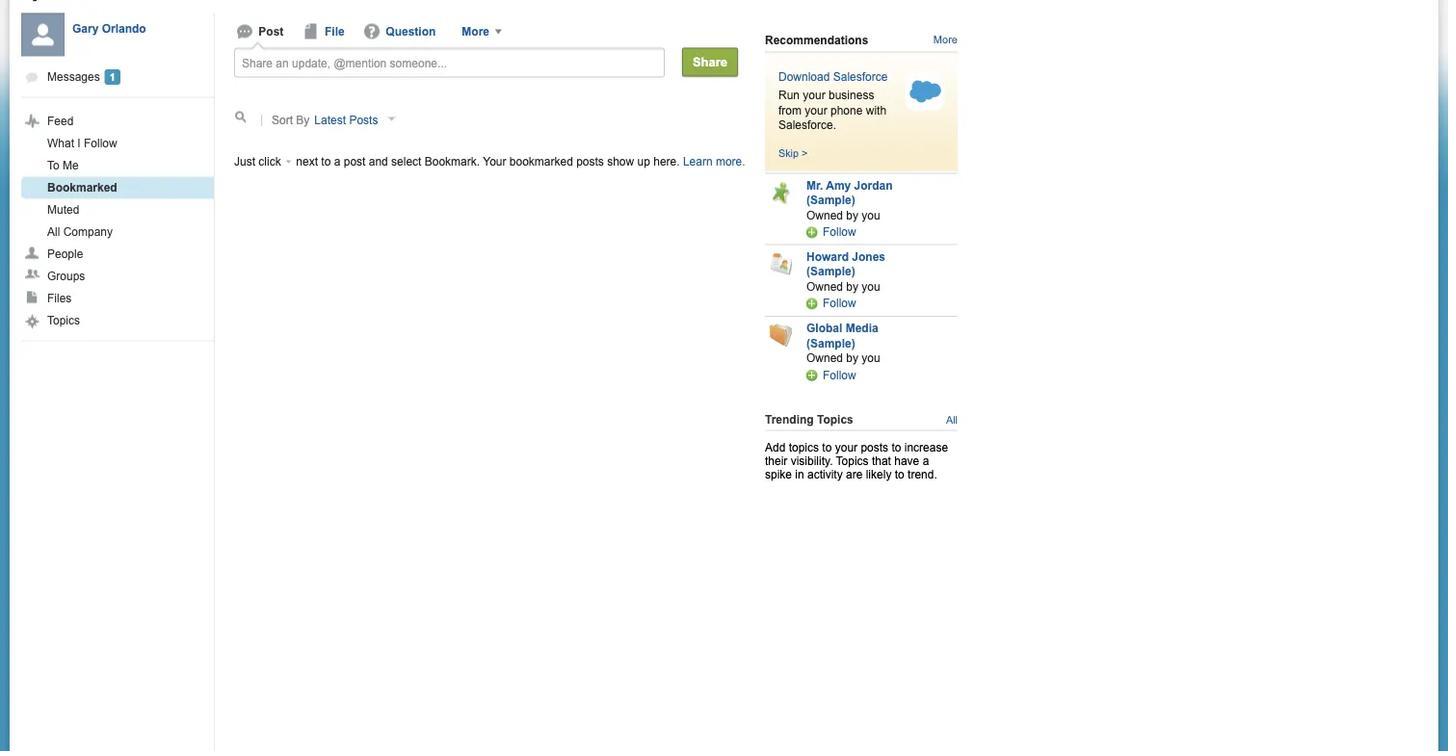 Task type: describe. For each thing, give the bounding box(es) containing it.
bookmarked
[[510, 155, 573, 168]]

are
[[846, 468, 863, 481]]

1
[[110, 71, 115, 83]]

all inside what i follow to me bookmarked muted all company
[[47, 226, 60, 239]]

to
[[47, 159, 59, 172]]

show
[[607, 155, 634, 168]]

gary orlando
[[72, 22, 146, 35]]

topics link
[[21, 310, 214, 332]]

global
[[807, 322, 843, 335]]

in
[[795, 468, 804, 481]]

1 horizontal spatial more link
[[934, 32, 958, 47]]

learn more. link
[[683, 155, 746, 168]]

owned inside mr. amy jordan (sample) owned by you
[[807, 209, 843, 222]]

and
[[369, 155, 388, 168]]

people link
[[21, 243, 214, 266]]

amy
[[826, 179, 851, 192]]

follow this contact to receive updates in your feed. image
[[807, 298, 818, 310]]

you for jones
[[862, 280, 881, 293]]

owned for global
[[807, 352, 843, 365]]

mr.
[[807, 179, 823, 192]]

next to a post and select bookmark. your bookmarked posts show up here. learn more.
[[293, 155, 746, 168]]

post
[[259, 25, 284, 38]]

file
[[325, 25, 345, 38]]

messages link
[[21, 66, 105, 88]]

visibility.
[[791, 454, 833, 467]]

global media (sample) owned by you
[[807, 322, 881, 365]]

post link
[[234, 23, 285, 51]]

follow link for mr. amy jordan (sample) owned by you
[[823, 225, 856, 238]]

mr. amy jordan (sample) owned by you
[[807, 179, 893, 222]]

feed
[[47, 115, 74, 128]]

by
[[296, 113, 310, 126]]

feed link
[[21, 110, 214, 133]]

(sample) for global
[[807, 337, 856, 350]]

follow for mr.
[[823, 225, 856, 238]]

me
[[63, 159, 79, 172]]

messages
[[47, 70, 100, 83]]

up
[[638, 155, 650, 168]]

just click
[[234, 155, 284, 168]]

howard jones (sample) image
[[769, 252, 792, 275]]

download salesforce
[[779, 70, 888, 83]]

have
[[895, 454, 920, 467]]

all company link
[[21, 221, 214, 243]]

post
[[344, 155, 366, 168]]

you for media
[[862, 352, 881, 365]]

follow this lead to receive updates in your feed. image
[[807, 227, 818, 238]]

|
[[260, 112, 263, 125]]

question link
[[361, 23, 437, 40]]

by for media
[[847, 352, 859, 365]]

bookmarked
[[47, 181, 117, 194]]

sort by latest posts
[[272, 113, 378, 126]]

question
[[386, 25, 436, 38]]

trending
[[765, 414, 814, 427]]

topics
[[789, 441, 819, 454]]

what i follow to me bookmarked muted all company
[[47, 137, 117, 239]]

with
[[866, 104, 887, 117]]

0 horizontal spatial more
[[462, 25, 490, 38]]

people
[[47, 248, 83, 261]]

from
[[779, 104, 802, 117]]

company
[[63, 226, 113, 239]]

messages 1
[[47, 70, 115, 83]]

jones
[[852, 250, 886, 263]]

activity
[[808, 468, 843, 481]]

howard jones (sample) owned by you
[[807, 250, 886, 293]]

download salesforce link
[[779, 70, 944, 110]]

follow for howard
[[823, 297, 856, 310]]

just
[[234, 155, 255, 168]]

select
[[391, 155, 422, 168]]

0 horizontal spatial posts
[[576, 155, 604, 168]]

you inside mr. amy jordan (sample) owned by you
[[862, 209, 881, 222]]

0 horizontal spatial more link
[[448, 25, 514, 40]]

that
[[872, 454, 891, 467]]

(sample) for howard
[[807, 265, 856, 278]]

files link
[[21, 288, 214, 310]]

all link
[[946, 414, 958, 428]]

phone
[[831, 104, 863, 117]]

next
[[296, 155, 318, 168]]

what i follow link
[[21, 133, 214, 155]]

add
[[765, 441, 786, 454]]

i
[[77, 137, 81, 150]]

groups
[[47, 270, 85, 283]]

gary orlando link
[[72, 22, 146, 35]]

0 vertical spatial topics
[[47, 314, 80, 327]]

by for jones
[[847, 280, 859, 293]]

business
[[829, 89, 874, 102]]



Task type: vqa. For each thing, say whether or not it's contained in the screenshot.
video
no



Task type: locate. For each thing, give the bounding box(es) containing it.
all up increase at the right
[[946, 415, 958, 427]]

owned up follow this lead to receive updates in your feed. 'image'
[[807, 209, 843, 222]]

to up visibility.
[[822, 441, 832, 454]]

1 vertical spatial you
[[862, 280, 881, 293]]

(sample) down global
[[807, 337, 856, 350]]

2 owned from the top
[[807, 280, 843, 293]]

skip >
[[779, 148, 808, 160]]

more actions image
[[286, 160, 291, 163]]

more
[[462, 25, 490, 38], [934, 33, 958, 45]]

bookmarked link
[[21, 177, 214, 199]]

1 (sample) from the top
[[807, 194, 856, 207]]

mr. amy jordan (sample) image
[[769, 180, 792, 204]]

click
[[259, 155, 281, 168]]

2 vertical spatial owned
[[807, 352, 843, 365]]

latest
[[315, 113, 346, 126]]

your up salesforce.
[[805, 104, 828, 117]]

topics up 'topics'
[[817, 414, 854, 427]]

follow link right follow this contact to receive updates in your feed. icon
[[823, 297, 856, 310]]

2 you from the top
[[862, 280, 881, 293]]

to down have
[[895, 468, 905, 481]]

1 horizontal spatial posts
[[861, 441, 889, 454]]

here.
[[654, 155, 680, 168]]

a down increase at the right
[[923, 454, 929, 467]]

to up have
[[892, 441, 902, 454]]

1 owned from the top
[[807, 209, 843, 222]]

owned for howard
[[807, 280, 843, 293]]

0 vertical spatial follow link
[[823, 225, 856, 238]]

you down media at right top
[[862, 352, 881, 365]]

more.
[[716, 155, 746, 168]]

posts
[[349, 113, 378, 126]]

howard
[[807, 250, 849, 263]]

skip
[[779, 148, 799, 160]]

1 vertical spatial (sample)
[[807, 265, 856, 278]]

spike
[[765, 468, 792, 481]]

0 horizontal spatial all
[[47, 226, 60, 239]]

all down muted
[[47, 226, 60, 239]]

orlando
[[102, 22, 146, 35]]

1 vertical spatial your
[[805, 104, 828, 117]]

None button
[[682, 48, 738, 77]]

muted link
[[21, 199, 214, 221]]

1 horizontal spatial a
[[923, 454, 929, 467]]

1 vertical spatial a
[[923, 454, 929, 467]]

you down jones
[[862, 280, 881, 293]]

follow link for global media (sample) owned by you
[[823, 369, 856, 382]]

(sample)
[[807, 194, 856, 207], [807, 265, 856, 278], [807, 337, 856, 350]]

gary
[[72, 22, 99, 35]]

to right next on the left of page
[[321, 155, 331, 168]]

(sample) inside howard jones (sample) owned by you
[[807, 265, 856, 278]]

2 follow link from the top
[[823, 297, 856, 310]]

their
[[765, 454, 788, 467]]

search this feed... image
[[235, 111, 246, 123]]

(sample) inside mr. amy jordan (sample) owned by you
[[807, 194, 856, 207]]

run your business from your phone with salesforce.
[[779, 89, 887, 132]]

sort
[[272, 113, 293, 126]]

by inside global media (sample) owned by you
[[847, 352, 859, 365]]

skip > link
[[779, 148, 808, 160]]

2 by from the top
[[847, 280, 859, 293]]

owned up follow this contact to receive updates in your feed. icon
[[807, 280, 843, 293]]

2 vertical spatial your
[[835, 441, 858, 454]]

posts
[[576, 155, 604, 168], [861, 441, 889, 454]]

(sample) down howard
[[807, 265, 856, 278]]

you inside global media (sample) owned by you
[[862, 352, 881, 365]]

follow link
[[823, 225, 856, 238], [823, 297, 856, 310], [823, 369, 856, 382]]

None text field
[[242, 55, 657, 71]]

your inside add topics to your posts to increase their visibility. topics that have a spike in activity are likely to trend.
[[835, 441, 858, 454]]

posts left show
[[576, 155, 604, 168]]

add topics to your posts to increase their visibility. topics that have a spike in activity are likely to trend.
[[765, 441, 948, 481]]

your down the download
[[803, 89, 826, 102]]

follow
[[84, 137, 117, 150], [823, 225, 856, 238], [823, 297, 856, 310], [823, 369, 856, 382]]

mr. amy jordan (sample) link
[[807, 179, 893, 207]]

by inside howard jones (sample) owned by you
[[847, 280, 859, 293]]

your
[[803, 89, 826, 102], [805, 104, 828, 117], [835, 441, 858, 454]]

0 horizontal spatial a
[[334, 155, 341, 168]]

owned
[[807, 209, 843, 222], [807, 280, 843, 293], [807, 352, 843, 365]]

3 owned from the top
[[807, 352, 843, 365]]

a inside add topics to your posts to increase their visibility. topics that have a spike in activity are likely to trend.
[[923, 454, 929, 467]]

follow link for howard jones (sample) owned by you
[[823, 297, 856, 310]]

your up are
[[835, 441, 858, 454]]

1 vertical spatial topics
[[817, 414, 854, 427]]

3 you from the top
[[862, 352, 881, 365]]

1 horizontal spatial all
[[946, 415, 958, 427]]

owned inside global media (sample) owned by you
[[807, 352, 843, 365]]

3 follow link from the top
[[823, 369, 856, 382]]

follow for global
[[823, 369, 856, 382]]

topics down files
[[47, 314, 80, 327]]

follow right follow this lead to receive updates in your feed. 'image'
[[823, 225, 856, 238]]

follow right i
[[84, 137, 117, 150]]

by down mr. amy jordan (sample) link
[[847, 209, 859, 222]]

0 vertical spatial a
[[334, 155, 341, 168]]

follow link right follow this lead to receive updates in your feed. 'image'
[[823, 225, 856, 238]]

you
[[862, 209, 881, 222], [862, 280, 881, 293], [862, 352, 881, 365]]

0 vertical spatial (sample)
[[807, 194, 856, 207]]

by down global media (sample) link
[[847, 352, 859, 365]]

file link
[[300, 23, 346, 40]]

media
[[846, 322, 879, 335]]

follow this account to receive updates in your feed. image
[[807, 370, 818, 382]]

run
[[779, 89, 800, 102]]

by
[[847, 209, 859, 222], [847, 280, 859, 293], [847, 352, 859, 365]]

you inside howard jones (sample) owned by you
[[862, 280, 881, 293]]

2 vertical spatial by
[[847, 352, 859, 365]]

1 vertical spatial all
[[946, 415, 958, 427]]

follow right "follow this account to receive updates in your feed." "image"
[[823, 369, 856, 382]]

global media (sample) image
[[769, 324, 792, 347]]

topics up are
[[836, 454, 869, 467]]

0 vertical spatial by
[[847, 209, 859, 222]]

trending topics
[[765, 414, 854, 427]]

owned up "follow this account to receive updates in your feed." "image"
[[807, 352, 843, 365]]

0 vertical spatial you
[[862, 209, 881, 222]]

1 follow link from the top
[[823, 225, 856, 238]]

trend.
[[908, 468, 937, 481]]

follow right follow this contact to receive updates in your feed. icon
[[823, 297, 856, 310]]

your
[[483, 155, 506, 168]]

2 vertical spatial (sample)
[[807, 337, 856, 350]]

salesforce.
[[779, 119, 837, 132]]

salesforce
[[833, 70, 888, 83]]

2 vertical spatial you
[[862, 352, 881, 365]]

1 vertical spatial posts
[[861, 441, 889, 454]]

global media (sample) link
[[807, 322, 879, 350]]

recommendations
[[765, 33, 869, 46]]

gary orlando image
[[21, 13, 65, 56]]

howard jones (sample) link
[[807, 250, 886, 278]]

0 vertical spatial all
[[47, 226, 60, 239]]

by down howard jones (sample) link
[[847, 280, 859, 293]]

(sample) down amy
[[807, 194, 856, 207]]

0 vertical spatial posts
[[576, 155, 604, 168]]

bookmark.
[[425, 155, 480, 168]]

a left post
[[334, 155, 341, 168]]

by inside mr. amy jordan (sample) owned by you
[[847, 209, 859, 222]]

1 you from the top
[[862, 209, 881, 222]]

files
[[47, 292, 72, 305]]

2 vertical spatial follow link
[[823, 369, 856, 382]]

follow inside what i follow to me bookmarked muted all company
[[84, 137, 117, 150]]

to me link
[[21, 155, 214, 177]]

1 by from the top
[[847, 209, 859, 222]]

follow link right "follow this account to receive updates in your feed." "image"
[[823, 369, 856, 382]]

all
[[47, 226, 60, 239], [946, 415, 958, 427]]

likely
[[866, 468, 892, 481]]

you down jordan
[[862, 209, 881, 222]]

>
[[802, 148, 808, 160]]

3 (sample) from the top
[[807, 337, 856, 350]]

1 horizontal spatial more
[[934, 33, 958, 45]]

1 vertical spatial owned
[[807, 280, 843, 293]]

0 vertical spatial owned
[[807, 209, 843, 222]]

posts up that
[[861, 441, 889, 454]]

owned inside howard jones (sample) owned by you
[[807, 280, 843, 293]]

3 by from the top
[[847, 352, 859, 365]]

topics inside add topics to your posts to increase their visibility. topics that have a spike in activity are likely to trend.
[[836, 454, 869, 467]]

0 vertical spatial your
[[803, 89, 826, 102]]

2 (sample) from the top
[[807, 265, 856, 278]]

1 vertical spatial follow link
[[823, 297, 856, 310]]

learn
[[683, 155, 713, 168]]

groups link
[[21, 266, 214, 288]]

(sample) inside global media (sample) owned by you
[[807, 337, 856, 350]]

what
[[47, 137, 74, 150]]

download
[[779, 70, 830, 83]]

posts inside add topics to your posts to increase their visibility. topics that have a spike in activity are likely to trend.
[[861, 441, 889, 454]]

1 vertical spatial by
[[847, 280, 859, 293]]

2 vertical spatial topics
[[836, 454, 869, 467]]



